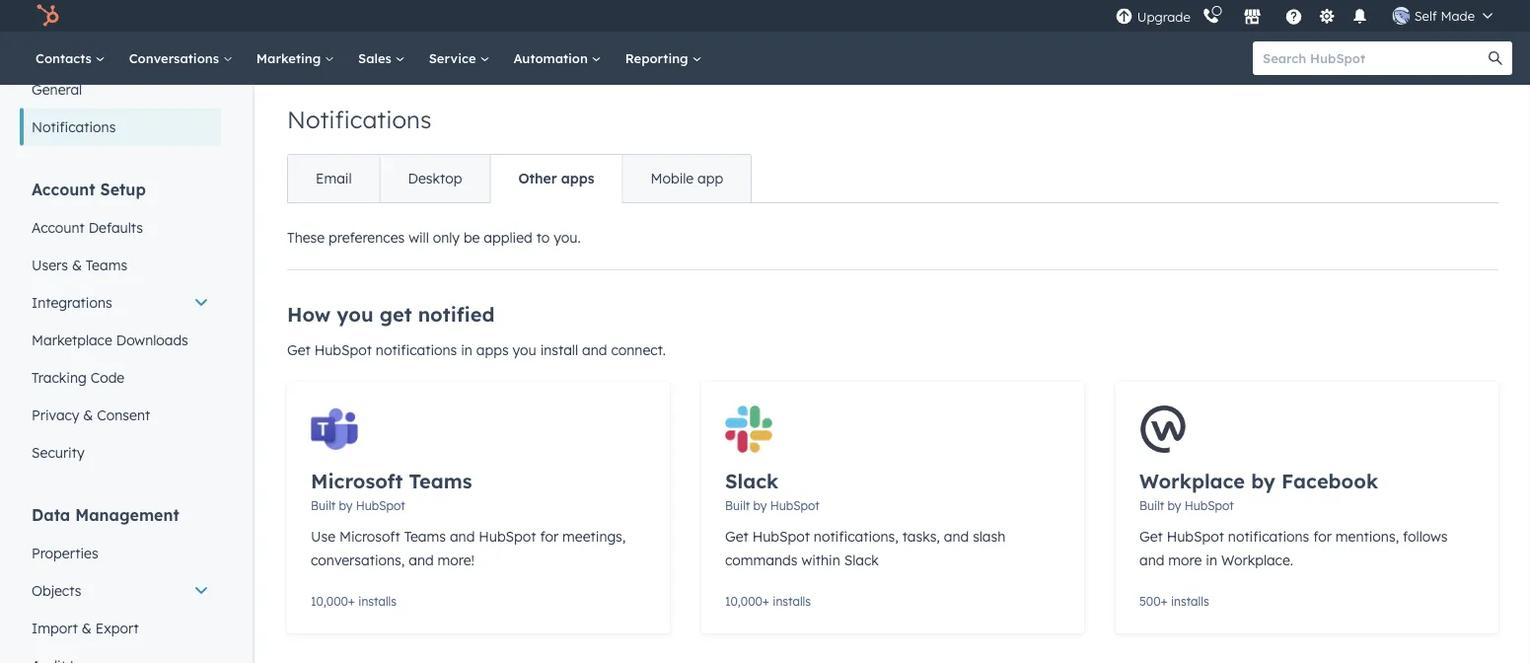 Task type: locate. For each thing, give the bounding box(es) containing it.
2 10,000 from the left
[[725, 594, 763, 608]]

0 horizontal spatial in
[[461, 341, 473, 359]]

self made
[[1415, 7, 1475, 24]]

apps
[[561, 170, 595, 187], [476, 341, 509, 359]]

how you get notified
[[287, 302, 495, 327]]

hubspot inside use microsoft teams and hubspot for meetings, conversations, and more!
[[479, 528, 536, 545]]

other
[[519, 170, 557, 187]]

get hubspot notifications for mentions, follows and more in workplace.
[[1140, 528, 1448, 569]]

by left facebook
[[1251, 469, 1276, 493]]

desktop
[[408, 170, 462, 187]]

slack inside get hubspot notifications, tasks, and slash commands within slack
[[844, 552, 879, 569]]

2 vertical spatial teams
[[404, 528, 446, 545]]

account for account defaults
[[32, 219, 85, 236]]

get down how
[[287, 341, 311, 359]]

you left get
[[337, 302, 374, 327]]

0 vertical spatial you
[[337, 302, 374, 327]]

10,000 down conversations,
[[311, 594, 348, 608]]

consent
[[97, 406, 150, 423]]

integrations button
[[20, 284, 221, 321]]

data
[[32, 505, 70, 524]]

and right 'install'
[[582, 341, 607, 359]]

setup
[[100, 179, 146, 199]]

account setup element
[[20, 178, 221, 471]]

for left the meetings,
[[540, 528, 559, 545]]

account
[[32, 179, 95, 199], [32, 219, 85, 236]]

downloads
[[116, 331, 188, 348]]

0 vertical spatial &
[[72, 256, 82, 273]]

built
[[311, 498, 336, 513], [725, 498, 750, 513], [1140, 498, 1165, 513]]

tracking
[[32, 369, 87, 386]]

hubspot inside get hubspot notifications for mentions, follows and more in workplace.
[[1167, 528, 1225, 545]]

slack up commands
[[725, 469, 779, 493]]

3 + from the left
[[1161, 594, 1168, 608]]

use microsoft teams and hubspot for meetings, conversations, and more!
[[311, 528, 626, 569]]

slack built by hubspot
[[725, 469, 820, 513]]

desktop button
[[380, 155, 490, 202]]

mentions,
[[1336, 528, 1399, 545]]

1 horizontal spatial for
[[1314, 528, 1332, 545]]

& left export
[[82, 619, 92, 636]]

built inside microsoft teams built by hubspot
[[311, 498, 336, 513]]

calling icon image
[[1203, 8, 1220, 25]]

installs down "within" at the bottom right
[[773, 594, 811, 608]]

menu
[[1114, 0, 1507, 32]]

self made button
[[1381, 0, 1505, 32]]

get up commands
[[725, 528, 749, 545]]

self
[[1415, 7, 1438, 24]]

teams inside microsoft teams built by hubspot
[[409, 469, 472, 493]]

installs for built
[[773, 594, 811, 608]]

1 vertical spatial in
[[1206, 552, 1218, 569]]

users & teams link
[[20, 246, 221, 284]]

0 vertical spatial account
[[32, 179, 95, 199]]

get
[[287, 341, 311, 359], [725, 528, 749, 545], [1140, 528, 1163, 545]]

built up use on the bottom of the page
[[311, 498, 336, 513]]

be
[[464, 229, 480, 246]]

account defaults link
[[20, 209, 221, 246]]

1 vertical spatial slack
[[844, 552, 879, 569]]

10,000 + installs down conversations,
[[311, 594, 397, 608]]

0 vertical spatial apps
[[561, 170, 595, 187]]

slack down notifications,
[[844, 552, 879, 569]]

notifications
[[376, 341, 457, 359], [1228, 528, 1310, 545]]

installs right 500
[[1171, 594, 1210, 608]]

1 10,000 from the left
[[311, 594, 348, 608]]

1 for from the left
[[540, 528, 559, 545]]

1 10,000 + installs from the left
[[311, 594, 397, 608]]

workplace by facebook built by hubspot
[[1140, 469, 1379, 513]]

microsoft up use on the bottom of the page
[[311, 469, 403, 493]]

account up "users"
[[32, 219, 85, 236]]

security link
[[20, 434, 221, 471]]

0 horizontal spatial for
[[540, 528, 559, 545]]

defaults
[[89, 219, 143, 236]]

2 horizontal spatial +
[[1161, 594, 1168, 608]]

commands
[[725, 552, 798, 569]]

notifications image
[[1352, 9, 1369, 27]]

apps right other
[[561, 170, 595, 187]]

1 horizontal spatial apps
[[561, 170, 595, 187]]

2 + from the left
[[763, 594, 770, 608]]

microsoft inside use microsoft teams and hubspot for meetings, conversations, and more!
[[339, 528, 400, 545]]

by inside slack built by hubspot
[[754, 498, 767, 513]]

1 horizontal spatial +
[[763, 594, 770, 608]]

you left 'install'
[[513, 341, 537, 359]]

notifications button
[[1344, 0, 1377, 32]]

hubspot up more
[[1167, 528, 1225, 545]]

by down workplace
[[1168, 498, 1182, 513]]

1 vertical spatial apps
[[476, 341, 509, 359]]

install
[[540, 341, 578, 359]]

by
[[1251, 469, 1276, 493], [339, 498, 353, 513], [754, 498, 767, 513], [1168, 498, 1182, 513]]

0 vertical spatial notifications
[[376, 341, 457, 359]]

0 horizontal spatial notifications
[[376, 341, 457, 359]]

notifications down general
[[32, 118, 116, 135]]

get hubspot notifications, tasks, and slash commands within slack
[[725, 528, 1006, 569]]

apps down notified
[[476, 341, 509, 359]]

10,000 + installs for teams
[[311, 594, 397, 608]]

teams inside account setup element
[[86, 256, 127, 273]]

0 horizontal spatial slack
[[725, 469, 779, 493]]

mobile app
[[651, 170, 723, 187]]

other apps
[[519, 170, 595, 187]]

in right more
[[1206, 552, 1218, 569]]

0 vertical spatial microsoft
[[311, 469, 403, 493]]

1 built from the left
[[311, 498, 336, 513]]

import
[[32, 619, 78, 636]]

2 installs from the left
[[773, 594, 811, 608]]

2 10,000 + installs from the left
[[725, 594, 811, 608]]

1 account from the top
[[32, 179, 95, 199]]

and inside get hubspot notifications for mentions, follows and more in workplace.
[[1140, 552, 1165, 569]]

app
[[698, 170, 723, 187]]

to
[[537, 229, 550, 246]]

built up commands
[[725, 498, 750, 513]]

get inside get hubspot notifications for mentions, follows and more in workplace.
[[1140, 528, 1163, 545]]

for
[[540, 528, 559, 545], [1314, 528, 1332, 545]]

properties
[[32, 544, 98, 561]]

teams
[[86, 256, 127, 273], [409, 469, 472, 493], [404, 528, 446, 545]]

navigation
[[287, 154, 752, 203]]

0 horizontal spatial +
[[348, 594, 355, 608]]

other apps button
[[490, 155, 622, 202]]

marketplaces image
[[1244, 9, 1262, 27]]

+ for workplace
[[1161, 594, 1168, 608]]

built inside workplace by facebook built by hubspot
[[1140, 498, 1165, 513]]

0 horizontal spatial 10,000 + installs
[[311, 594, 397, 608]]

10,000 + installs down commands
[[725, 594, 811, 608]]

10,000 for microsoft teams
[[311, 594, 348, 608]]

hubspot up commands
[[753, 528, 810, 545]]

meetings,
[[563, 528, 626, 545]]

2 horizontal spatial built
[[1140, 498, 1165, 513]]

&
[[72, 256, 82, 273], [83, 406, 93, 423], [82, 619, 92, 636]]

1 horizontal spatial in
[[1206, 552, 1218, 569]]

1 vertical spatial notifications
[[1228, 528, 1310, 545]]

by up conversations,
[[339, 498, 353, 513]]

microsoft up conversations,
[[339, 528, 400, 545]]

2 built from the left
[[725, 498, 750, 513]]

1 horizontal spatial 10,000 + installs
[[725, 594, 811, 608]]

0 horizontal spatial installs
[[359, 594, 397, 608]]

data management
[[32, 505, 179, 524]]

0 horizontal spatial you
[[337, 302, 374, 327]]

slash
[[973, 528, 1006, 545]]

1 vertical spatial teams
[[409, 469, 472, 493]]

1 horizontal spatial built
[[725, 498, 750, 513]]

reporting link
[[614, 32, 714, 85]]

installs for by
[[1171, 594, 1210, 608]]

2 vertical spatial &
[[82, 619, 92, 636]]

notifications inside get hubspot notifications for mentions, follows and more in workplace.
[[1228, 528, 1310, 545]]

1 horizontal spatial you
[[513, 341, 537, 359]]

0 horizontal spatial 10,000
[[311, 594, 348, 608]]

hubspot
[[314, 341, 372, 359], [356, 498, 405, 513], [770, 498, 820, 513], [1185, 498, 1234, 513], [479, 528, 536, 545], [753, 528, 810, 545], [1167, 528, 1225, 545]]

& inside data management element
[[82, 619, 92, 636]]

made
[[1441, 7, 1475, 24]]

account up account defaults
[[32, 179, 95, 199]]

1 horizontal spatial slack
[[844, 552, 879, 569]]

teams up "more!"
[[404, 528, 446, 545]]

1 vertical spatial account
[[32, 219, 85, 236]]

account inside account defaults link
[[32, 219, 85, 236]]

teams down the defaults at the left
[[86, 256, 127, 273]]

notifications down get
[[376, 341, 457, 359]]

tasks,
[[903, 528, 940, 545]]

1 + from the left
[[348, 594, 355, 608]]

hubspot inside microsoft teams built by hubspot
[[356, 498, 405, 513]]

conversations link
[[117, 32, 245, 85]]

0 horizontal spatial built
[[311, 498, 336, 513]]

by up commands
[[754, 498, 767, 513]]

2 account from the top
[[32, 219, 85, 236]]

1 horizontal spatial notifications
[[1228, 528, 1310, 545]]

objects
[[32, 582, 81, 599]]

for left 'mentions,'
[[1314, 528, 1332, 545]]

get inside get hubspot notifications, tasks, and slash commands within slack
[[725, 528, 749, 545]]

+ for slack
[[763, 594, 770, 608]]

3 installs from the left
[[1171, 594, 1210, 608]]

& right "users"
[[72, 256, 82, 273]]

Search HubSpot search field
[[1253, 41, 1495, 75]]

1 installs from the left
[[359, 594, 397, 608]]

email button
[[288, 155, 380, 202]]

1 vertical spatial &
[[83, 406, 93, 423]]

1 vertical spatial microsoft
[[339, 528, 400, 545]]

only
[[433, 229, 460, 246]]

slack
[[725, 469, 779, 493], [844, 552, 879, 569]]

10,000 down commands
[[725, 594, 763, 608]]

account for account setup
[[32, 179, 95, 199]]

installs down conversations,
[[359, 594, 397, 608]]

mobile app button
[[622, 155, 751, 202]]

how
[[287, 302, 331, 327]]

preferences
[[329, 229, 405, 246]]

marketing
[[256, 50, 325, 66]]

1 horizontal spatial get
[[725, 528, 749, 545]]

& right privacy on the left of page
[[83, 406, 93, 423]]

hubspot left the meetings,
[[479, 528, 536, 545]]

calling icon button
[[1195, 3, 1228, 29]]

and left more
[[1140, 552, 1165, 569]]

get hubspot notifications in apps you install and connect.
[[287, 341, 666, 359]]

notifications for in
[[376, 341, 457, 359]]

notifications down sales
[[287, 105, 432, 134]]

hubspot up "within" at the bottom right
[[770, 498, 820, 513]]

0 vertical spatial teams
[[86, 256, 127, 273]]

notifications up workplace.
[[1228, 528, 1310, 545]]

0 vertical spatial slack
[[725, 469, 779, 493]]

get up 500
[[1140, 528, 1163, 545]]

1 horizontal spatial 10,000
[[725, 594, 763, 608]]

these
[[287, 229, 325, 246]]

2 horizontal spatial installs
[[1171, 594, 1210, 608]]

hubspot down workplace
[[1185, 498, 1234, 513]]

2 for from the left
[[1314, 528, 1332, 545]]

data management element
[[20, 504, 221, 663]]

within
[[802, 552, 841, 569]]

more
[[1169, 552, 1202, 569]]

integrations
[[32, 294, 112, 311]]

service link
[[417, 32, 502, 85]]

these preferences will only be applied to you.
[[287, 229, 581, 246]]

teams up use microsoft teams and hubspot for meetings, conversations, and more!
[[409, 469, 472, 493]]

and left slash
[[944, 528, 969, 545]]

microsoft
[[311, 469, 403, 493], [339, 528, 400, 545]]

built down workplace
[[1140, 498, 1165, 513]]

teams inside use microsoft teams and hubspot for meetings, conversations, and more!
[[404, 528, 446, 545]]

2 horizontal spatial get
[[1140, 528, 1163, 545]]

3 built from the left
[[1140, 498, 1165, 513]]

in down notified
[[461, 341, 473, 359]]

email
[[316, 170, 352, 187]]

hubspot up conversations,
[[356, 498, 405, 513]]

1 horizontal spatial installs
[[773, 594, 811, 608]]

get for slack
[[725, 528, 749, 545]]



Task type: describe. For each thing, give the bounding box(es) containing it.
hubspot down how
[[314, 341, 372, 359]]

export
[[95, 619, 139, 636]]

marketplaces button
[[1232, 0, 1274, 32]]

microsoft teams built by hubspot
[[311, 469, 472, 513]]

import & export link
[[20, 609, 221, 647]]

1 horizontal spatial notifications
[[287, 105, 432, 134]]

+ for microsoft
[[348, 594, 355, 608]]

for inside use microsoft teams and hubspot for meetings, conversations, and more!
[[540, 528, 559, 545]]

contacts link
[[24, 32, 117, 85]]

teams for microsoft
[[404, 528, 446, 545]]

get for workplace
[[1140, 528, 1163, 545]]

marketplace downloads
[[32, 331, 188, 348]]

sales
[[358, 50, 395, 66]]

hubspot inside get hubspot notifications, tasks, and slash commands within slack
[[753, 528, 810, 545]]

search image
[[1489, 51, 1503, 65]]

privacy & consent link
[[20, 396, 221, 434]]

microsoft inside microsoft teams built by hubspot
[[311, 469, 403, 493]]

you.
[[554, 229, 581, 246]]

connect.
[[611, 341, 666, 359]]

& for export
[[82, 619, 92, 636]]

navigation containing email
[[287, 154, 752, 203]]

1 vertical spatial you
[[513, 341, 537, 359]]

in inside get hubspot notifications for mentions, follows and more in workplace.
[[1206, 552, 1218, 569]]

0 horizontal spatial notifications
[[32, 118, 116, 135]]

and up "more!"
[[450, 528, 475, 545]]

marketing link
[[245, 32, 346, 85]]

use
[[311, 528, 336, 545]]

account setup
[[32, 179, 146, 199]]

settings link
[[1315, 5, 1340, 26]]

apps inside button
[[561, 170, 595, 187]]

help image
[[1286, 9, 1303, 27]]

search button
[[1479, 41, 1513, 75]]

contacts
[[36, 50, 95, 66]]

facebook
[[1282, 469, 1379, 493]]

0 horizontal spatial get
[[287, 341, 311, 359]]

0 vertical spatial in
[[461, 341, 473, 359]]

users
[[32, 256, 68, 273]]

& for consent
[[83, 406, 93, 423]]

get
[[380, 302, 412, 327]]

conversations
[[129, 50, 223, 66]]

upgrade
[[1138, 9, 1191, 25]]

notifications for for
[[1228, 528, 1310, 545]]

for inside get hubspot notifications for mentions, follows and more in workplace.
[[1314, 528, 1332, 545]]

security
[[32, 444, 84, 461]]

hubspot inside workplace by facebook built by hubspot
[[1185, 498, 1234, 513]]

general
[[32, 80, 82, 98]]

properties link
[[20, 534, 221, 572]]

tracking code link
[[20, 359, 221, 396]]

500 + installs
[[1140, 594, 1210, 608]]

slack inside slack built by hubspot
[[725, 469, 779, 493]]

hubspot image
[[36, 4, 59, 28]]

10,000 + installs for built
[[725, 594, 811, 608]]

teams for &
[[86, 256, 127, 273]]

by inside microsoft teams built by hubspot
[[339, 498, 353, 513]]

and left "more!"
[[409, 552, 434, 569]]

account defaults
[[32, 219, 143, 236]]

general link
[[20, 71, 221, 108]]

hubspot inside slack built by hubspot
[[770, 498, 820, 513]]

0 horizontal spatial apps
[[476, 341, 509, 359]]

installs for teams
[[359, 594, 397, 608]]

& for teams
[[72, 256, 82, 273]]

ruby anderson image
[[1393, 7, 1411, 25]]

automation link
[[502, 32, 614, 85]]

notifications link
[[20, 108, 221, 146]]

applied
[[484, 229, 533, 246]]

built inside slack built by hubspot
[[725, 498, 750, 513]]

help button
[[1278, 0, 1311, 32]]

sales link
[[346, 32, 417, 85]]

reporting
[[625, 50, 692, 66]]

notifications,
[[814, 528, 899, 545]]

settings image
[[1319, 8, 1336, 26]]

workplace
[[1140, 469, 1245, 493]]

10,000 for slack
[[725, 594, 763, 608]]

notified
[[418, 302, 495, 327]]

menu containing self made
[[1114, 0, 1507, 32]]

privacy & consent
[[32, 406, 150, 423]]

more!
[[438, 552, 475, 569]]

users & teams
[[32, 256, 127, 273]]

tracking code
[[32, 369, 125, 386]]

upgrade image
[[1116, 8, 1134, 26]]

code
[[90, 369, 125, 386]]

workplace.
[[1222, 552, 1294, 569]]

mobile
[[651, 170, 694, 187]]

will
[[409, 229, 429, 246]]

import & export
[[32, 619, 139, 636]]

privacy
[[32, 406, 79, 423]]

automation
[[514, 50, 592, 66]]

follows
[[1403, 528, 1448, 545]]

conversations,
[[311, 552, 405, 569]]

marketplace
[[32, 331, 112, 348]]

500
[[1140, 594, 1161, 608]]

and inside get hubspot notifications, tasks, and slash commands within slack
[[944, 528, 969, 545]]



Task type: vqa. For each thing, say whether or not it's contained in the screenshot.
mentions,
yes



